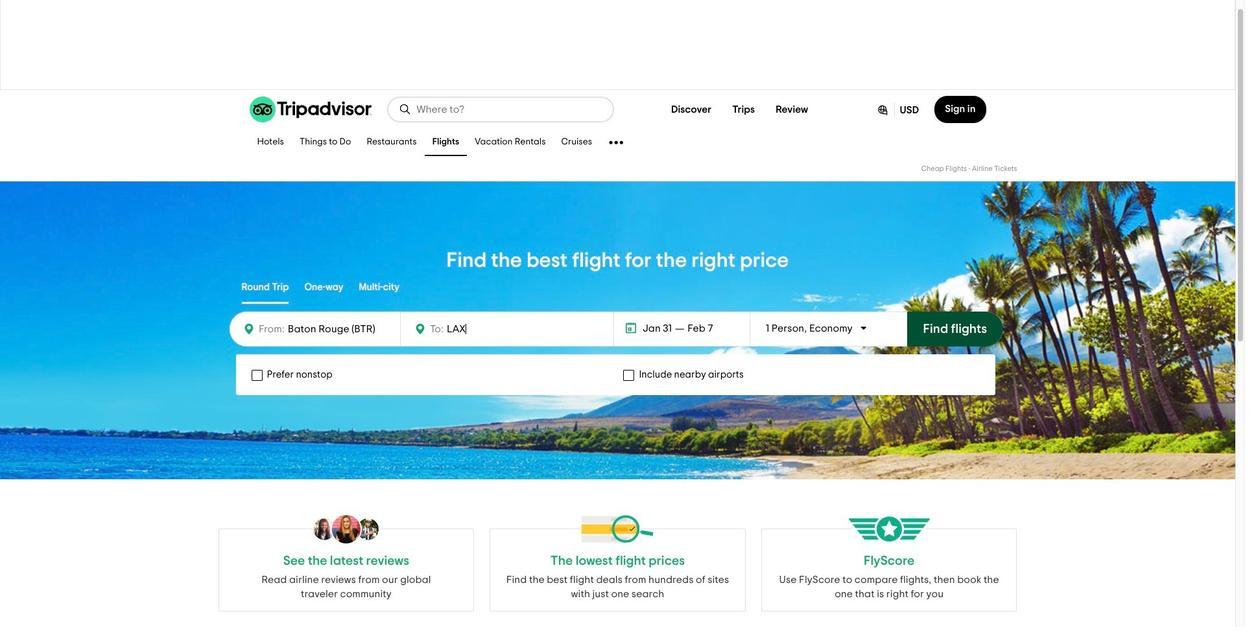 Task type: vqa. For each thing, say whether or not it's contained in the screenshot.
Media link at top left
no



Task type: locate. For each thing, give the bounding box(es) containing it.
tripadvisor image
[[249, 97, 371, 123]]

None search field
[[388, 98, 613, 121]]

To where? text field
[[444, 321, 563, 338]]

search image
[[399, 103, 412, 116]]

advertisement element
[[0, 0, 1236, 90]]



Task type: describe. For each thing, give the bounding box(es) containing it.
Search search field
[[417, 104, 602, 115]]

From where? text field
[[285, 320, 392, 339]]



